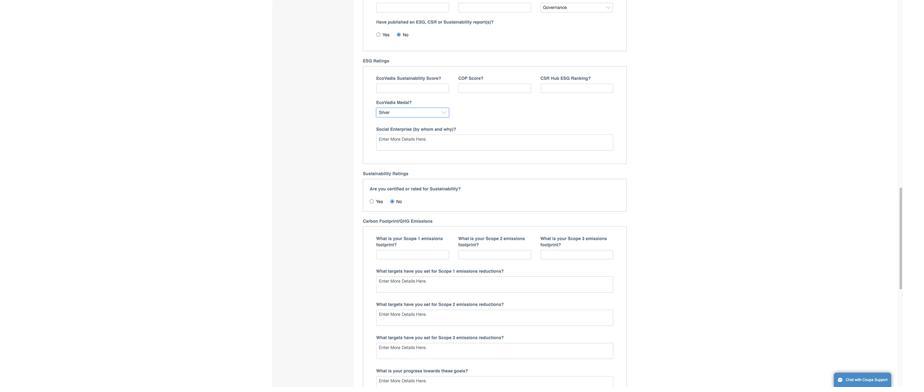 Task type: vqa. For each thing, say whether or not it's contained in the screenshot.
right 1
yes



Task type: describe. For each thing, give the bounding box(es) containing it.
no for certified
[[396, 199, 402, 204]]

0 vertical spatial esg
[[363, 58, 372, 63]]

have for what targets have you set for scope 3 emissions reductions?
[[404, 336, 414, 341]]

What targets have you set for Scope 3 emissions reductions? text field
[[376, 344, 613, 360]]

ecovadis for ecovadis medal?
[[376, 100, 396, 105]]

what is your scope 3 emissions footprint?
[[540, 236, 607, 248]]

footprint? for what is your scope 3 emissions footprint?
[[540, 243, 561, 248]]

progress
[[404, 369, 422, 374]]

sustainability?
[[430, 187, 461, 192]]

0 vertical spatial csr
[[428, 20, 437, 25]]

have for what targets have you set for scope 2 emissions reductions?
[[404, 303, 414, 308]]

what is your scope 1 emissions footprint?
[[376, 236, 443, 248]]

1 vertical spatial or
[[405, 187, 410, 192]]

Certifying Organization text field
[[458, 3, 531, 12]]

scope inside the 'what is your scope 2 emissions footprint?'
[[486, 236, 499, 241]]

ratings for esg ratings
[[373, 58, 389, 63]]

medal?
[[397, 100, 412, 105]]

EcoVadis Sustainability Score? text field
[[376, 84, 449, 93]]

for for 2
[[431, 303, 437, 308]]

report(s)?
[[473, 20, 494, 25]]

what is your progress towards these goals?
[[376, 369, 468, 374]]

CDP Score? text field
[[458, 84, 531, 93]]

social
[[376, 127, 389, 132]]

targets for what targets have you set for scope 2 emissions reductions?
[[388, 303, 403, 308]]

are
[[370, 187, 377, 192]]

footprint? for what is your scope 2 emissions footprint?
[[458, 243, 479, 248]]

these
[[441, 369, 453, 374]]

yes for you
[[376, 199, 383, 204]]

chat with coupa support
[[846, 378, 888, 383]]

1 vertical spatial sustainability
[[397, 76, 425, 81]]

what is your scope 2 emissions footprint?
[[458, 236, 525, 248]]

social enterprise (by whom and why)?
[[376, 127, 456, 132]]

esg,
[[416, 20, 426, 25]]

is for what is your scope 1 emissions footprint?
[[388, 236, 392, 241]]

0 horizontal spatial 2
[[453, 303, 455, 308]]

an
[[410, 20, 415, 25]]

your for what is your scope 2 emissions footprint?
[[475, 236, 484, 241]]

set for 2
[[424, 303, 430, 308]]

targets for what targets have you set for scope 3 emissions reductions?
[[388, 336, 403, 341]]

have published an esg, csr or sustainability report(s)?
[[376, 20, 494, 25]]

What is your Scope 2 emissions footprint? text field
[[458, 250, 531, 260]]

chat with coupa support button
[[834, 373, 891, 388]]

reductions? for what targets have you set for scope 1 emissions reductions?
[[479, 269, 504, 274]]

CSR Hub ESG Ranking? text field
[[540, 84, 613, 93]]

towards
[[423, 369, 440, 374]]

ranking?
[[571, 76, 591, 81]]

have for what targets have you set for scope 1 emissions reductions?
[[404, 269, 414, 274]]

set for 1
[[424, 269, 430, 274]]

What is your progress towards these goals? text field
[[376, 377, 613, 388]]

What is your Scope 1 emissions footprint? text field
[[376, 250, 449, 260]]

you for what targets have you set for scope 3 emissions reductions?
[[415, 336, 423, 341]]

whom
[[421, 127, 433, 132]]

what for what targets have you set for scope 3 emissions reductions?
[[376, 336, 387, 341]]

published
[[388, 20, 408, 25]]

sustainability ratings
[[363, 171, 408, 176]]

no for an
[[403, 32, 408, 37]]

emissions
[[411, 219, 433, 224]]

set for 3
[[424, 336, 430, 341]]

is for what is your scope 3 emissions footprint?
[[552, 236, 556, 241]]

emissions up "what targets have you set for scope 2 emissions reductions?" text box
[[456, 303, 478, 308]]

ratings for sustainability ratings
[[392, 171, 408, 176]]

1 inside what is your scope 1 emissions footprint?
[[418, 236, 420, 241]]

3 inside what is your scope 3 emissions footprint?
[[582, 236, 584, 241]]

what targets have you set for scope 3 emissions reductions?
[[376, 336, 504, 341]]

carbon
[[363, 219, 378, 224]]

cdp score?
[[458, 76, 483, 81]]

your for what is your scope 3 emissions footprint?
[[557, 236, 567, 241]]

emissions up what targets have you set for scope 1 emissions reductions? "text box"
[[456, 269, 478, 274]]

rated
[[411, 187, 422, 192]]

footprint/ghg
[[379, 219, 410, 224]]

2 inside the 'what is your scope 2 emissions footprint?'
[[500, 236, 502, 241]]

for for 1
[[431, 269, 437, 274]]

esg ratings
[[363, 58, 389, 63]]



Task type: locate. For each thing, give the bounding box(es) containing it.
2 vertical spatial set
[[424, 336, 430, 341]]

ecovadis left medal?
[[376, 100, 396, 105]]

1 horizontal spatial 2
[[500, 236, 502, 241]]

is inside what is your scope 3 emissions footprint?
[[552, 236, 556, 241]]

your inside what is your scope 1 emissions footprint?
[[393, 236, 402, 241]]

is for what is your scope 2 emissions footprint?
[[470, 236, 474, 241]]

reductions? up what targets have you set for scope 1 emissions reductions? "text box"
[[479, 269, 504, 274]]

1 horizontal spatial score?
[[469, 76, 483, 81]]

1 have from the top
[[404, 269, 414, 274]]

targets
[[388, 269, 403, 274], [388, 303, 403, 308], [388, 336, 403, 341]]

0 horizontal spatial 3
[[453, 336, 455, 341]]

chat
[[846, 378, 854, 383]]

what for what targets have you set for scope 2 emissions reductions?
[[376, 303, 387, 308]]

1 horizontal spatial no
[[403, 32, 408, 37]]

1 vertical spatial ecovadis
[[376, 100, 396, 105]]

score? up ecovadis sustainability score? text field
[[426, 76, 441, 81]]

is for what is your progress towards these goals?
[[388, 369, 392, 374]]

2 set from the top
[[424, 303, 430, 308]]

footprint? inside what is your scope 1 emissions footprint?
[[376, 243, 397, 248]]

is up what is your scope 3 emissions footprint? text field
[[552, 236, 556, 241]]

scope inside what is your scope 1 emissions footprint?
[[404, 236, 417, 241]]

yes for published
[[382, 32, 390, 37]]

1 targets from the top
[[388, 269, 403, 274]]

csr
[[428, 20, 437, 25], [540, 76, 550, 81]]

2 vertical spatial targets
[[388, 336, 403, 341]]

0 vertical spatial or
[[438, 20, 442, 25]]

2 vertical spatial reductions?
[[479, 336, 504, 341]]

2 score? from the left
[[469, 76, 483, 81]]

you for what targets have you set for scope 2 emissions reductions?
[[415, 303, 423, 308]]

1 horizontal spatial footprint?
[[458, 243, 479, 248]]

1 vertical spatial 1
[[453, 269, 455, 274]]

what
[[376, 236, 387, 241], [458, 236, 469, 241], [540, 236, 551, 241], [376, 269, 387, 274], [376, 303, 387, 308], [376, 336, 387, 341], [376, 369, 387, 374]]

2 horizontal spatial sustainability
[[444, 20, 472, 25]]

1 vertical spatial targets
[[388, 303, 403, 308]]

1 horizontal spatial 1
[[453, 269, 455, 274]]

hub
[[551, 76, 559, 81]]

is left progress on the bottom left of the page
[[388, 369, 392, 374]]

1 ecovadis from the top
[[376, 76, 396, 81]]

ecovadis down esg ratings on the top left
[[376, 76, 396, 81]]

1 vertical spatial ratings
[[392, 171, 408, 176]]

ecovadis medal?
[[376, 100, 412, 105]]

is inside what is your scope 1 emissions footprint?
[[388, 236, 392, 241]]

2 reductions? from the top
[[479, 303, 504, 308]]

3 targets from the top
[[388, 336, 403, 341]]

(by
[[413, 127, 420, 132]]

emissions down emissions
[[421, 236, 443, 241]]

set
[[424, 269, 430, 274], [424, 303, 430, 308], [424, 336, 430, 341]]

footprint? for what is your scope 1 emissions footprint?
[[376, 243, 397, 248]]

with
[[855, 378, 861, 383]]

2 targets from the top
[[388, 303, 403, 308]]

yes down have
[[382, 32, 390, 37]]

score? right the cdp
[[469, 76, 483, 81]]

csr right "esg,"
[[428, 20, 437, 25]]

your
[[393, 236, 402, 241], [475, 236, 484, 241], [557, 236, 567, 241], [393, 369, 402, 374]]

your for what is your scope 1 emissions footprint?
[[393, 236, 402, 241]]

2
[[500, 236, 502, 241], [453, 303, 455, 308]]

scope
[[404, 236, 417, 241], [486, 236, 499, 241], [568, 236, 581, 241], [438, 269, 452, 274], [438, 303, 452, 308], [438, 336, 452, 341]]

is inside the 'what is your scope 2 emissions footprint?'
[[470, 236, 474, 241]]

0 horizontal spatial or
[[405, 187, 410, 192]]

ESG Score text field
[[376, 3, 449, 12]]

reductions? up what targets have you set for scope 3 emissions reductions? "text field"
[[479, 336, 504, 341]]

have
[[376, 20, 387, 25]]

csr left hub at the top
[[540, 76, 550, 81]]

1 vertical spatial yes
[[376, 199, 383, 204]]

or left rated
[[405, 187, 410, 192]]

sustainability left report(s)?
[[444, 20, 472, 25]]

0 vertical spatial no
[[403, 32, 408, 37]]

1 vertical spatial esg
[[561, 76, 570, 81]]

footprint? up what is your scope 3 emissions footprint? text field
[[540, 243, 561, 248]]

your up what is your scope 2 emissions footprint? text field
[[475, 236, 484, 241]]

1 horizontal spatial or
[[438, 20, 442, 25]]

footprint? inside the 'what is your scope 2 emissions footprint?'
[[458, 243, 479, 248]]

None radio
[[376, 33, 380, 37], [370, 200, 374, 204], [376, 33, 380, 37], [370, 200, 374, 204]]

what for what is your scope 3 emissions footprint?
[[540, 236, 551, 241]]

0 horizontal spatial 1
[[418, 236, 420, 241]]

0 vertical spatial ecovadis
[[376, 76, 396, 81]]

carbon footprint/ghg emissions
[[363, 219, 433, 224]]

1 reductions? from the top
[[479, 269, 504, 274]]

1 horizontal spatial ratings
[[392, 171, 408, 176]]

no down certified
[[396, 199, 402, 204]]

ratings
[[373, 58, 389, 63], [392, 171, 408, 176]]

1 set from the top
[[424, 269, 430, 274]]

or right "esg,"
[[438, 20, 442, 25]]

What targets have you set for Scope 2 emissions reductions? text field
[[376, 310, 613, 327]]

coupa
[[862, 378, 873, 383]]

footprint? up what is your scope 2 emissions footprint? text field
[[458, 243, 479, 248]]

sustainability up the are
[[363, 171, 391, 176]]

footprint? inside what is your scope 3 emissions footprint?
[[540, 243, 561, 248]]

ecovadis
[[376, 76, 396, 81], [376, 100, 396, 105]]

0 vertical spatial ratings
[[373, 58, 389, 63]]

why)?
[[444, 127, 456, 132]]

3 footprint? from the left
[[540, 243, 561, 248]]

0 horizontal spatial sustainability
[[363, 171, 391, 176]]

your down the carbon footprint/ghg emissions
[[393, 236, 402, 241]]

0 vertical spatial set
[[424, 269, 430, 274]]

What targets have you set for Scope 1 emissions reductions? text field
[[376, 277, 613, 293]]

1 footprint? from the left
[[376, 243, 397, 248]]

1 vertical spatial 2
[[453, 303, 455, 308]]

what for what targets have you set for scope 1 emissions reductions?
[[376, 269, 387, 274]]

are you certified or rated for sustainability?
[[370, 187, 461, 192]]

1 vertical spatial set
[[424, 303, 430, 308]]

emissions inside the 'what is your scope 2 emissions footprint?'
[[504, 236, 525, 241]]

2 horizontal spatial footprint?
[[540, 243, 561, 248]]

reductions? for what targets have you set for scope 2 emissions reductions?
[[479, 303, 504, 308]]

ecovadis for ecovadis sustainability score?
[[376, 76, 396, 81]]

0 horizontal spatial csr
[[428, 20, 437, 25]]

support
[[875, 378, 888, 383]]

0 horizontal spatial no
[[396, 199, 402, 204]]

sustainability up ecovadis sustainability score? text field
[[397, 76, 425, 81]]

reductions?
[[479, 269, 504, 274], [479, 303, 504, 308], [479, 336, 504, 341]]

1 vertical spatial have
[[404, 303, 414, 308]]

1 horizontal spatial sustainability
[[397, 76, 425, 81]]

What is your Scope 3 emissions footprint? text field
[[540, 250, 613, 260]]

0 horizontal spatial footprint?
[[376, 243, 397, 248]]

Social Enterprise (by whom and why)? text field
[[376, 135, 613, 151]]

your for what is your progress towards these goals?
[[393, 369, 402, 374]]

1 vertical spatial no
[[396, 199, 402, 204]]

0 vertical spatial reductions?
[[479, 269, 504, 274]]

1 horizontal spatial csr
[[540, 76, 550, 81]]

2 vertical spatial have
[[404, 336, 414, 341]]

goals?
[[454, 369, 468, 374]]

yes down the are
[[376, 199, 383, 204]]

have
[[404, 269, 414, 274], [404, 303, 414, 308], [404, 336, 414, 341]]

1
[[418, 236, 420, 241], [453, 269, 455, 274]]

is down footprint/ghg
[[388, 236, 392, 241]]

0 vertical spatial targets
[[388, 269, 403, 274]]

yes
[[382, 32, 390, 37], [376, 199, 383, 204]]

3 reductions? from the top
[[479, 336, 504, 341]]

1 score? from the left
[[426, 76, 441, 81]]

0 vertical spatial sustainability
[[444, 20, 472, 25]]

for for 3
[[431, 336, 437, 341]]

3 set from the top
[[424, 336, 430, 341]]

no down published
[[403, 32, 408, 37]]

emissions up what targets have you set for scope 3 emissions reductions? "text field"
[[456, 336, 478, 341]]

you
[[378, 187, 386, 192], [415, 269, 423, 274], [415, 303, 423, 308], [415, 336, 423, 341]]

enterprise
[[390, 127, 412, 132]]

what for what is your scope 2 emissions footprint?
[[458, 236, 469, 241]]

your up what is your scope 3 emissions footprint? text field
[[557, 236, 567, 241]]

0 horizontal spatial esg
[[363, 58, 372, 63]]

what for what is your scope 1 emissions footprint?
[[376, 236, 387, 241]]

3 have from the top
[[404, 336, 414, 341]]

what for what is your progress towards these goals?
[[376, 369, 387, 374]]

0 horizontal spatial score?
[[426, 76, 441, 81]]

no
[[403, 32, 408, 37], [396, 199, 402, 204]]

footprint? down footprint/ghg
[[376, 243, 397, 248]]

0 vertical spatial have
[[404, 269, 414, 274]]

footprint?
[[376, 243, 397, 248], [458, 243, 479, 248], [540, 243, 561, 248]]

cdp
[[458, 76, 467, 81]]

you for what targets have you set for scope 1 emissions reductions?
[[415, 269, 423, 274]]

reductions? up "what targets have you set for scope 2 emissions reductions?" text box
[[479, 303, 504, 308]]

2 ecovadis from the top
[[376, 100, 396, 105]]

or
[[438, 20, 442, 25], [405, 187, 410, 192]]

0 vertical spatial 2
[[500, 236, 502, 241]]

reductions? for what targets have you set for scope 3 emissions reductions?
[[479, 336, 504, 341]]

your inside what is your scope 3 emissions footprint?
[[557, 236, 567, 241]]

score?
[[426, 76, 441, 81], [469, 76, 483, 81]]

3
[[582, 236, 584, 241], [453, 336, 455, 341]]

1 vertical spatial csr
[[540, 76, 550, 81]]

0 vertical spatial 1
[[418, 236, 420, 241]]

csr hub esg ranking?
[[540, 76, 591, 81]]

2 footprint? from the left
[[458, 243, 479, 248]]

emissions
[[421, 236, 443, 241], [504, 236, 525, 241], [586, 236, 607, 241], [456, 269, 478, 274], [456, 303, 478, 308], [456, 336, 478, 341]]

None radio
[[397, 33, 401, 37], [390, 200, 394, 204], [397, 33, 401, 37], [390, 200, 394, 204]]

what inside what is your scope 1 emissions footprint?
[[376, 236, 387, 241]]

2 have from the top
[[404, 303, 414, 308]]

0 vertical spatial 3
[[582, 236, 584, 241]]

emissions inside what is your scope 3 emissions footprint?
[[586, 236, 607, 241]]

1 horizontal spatial esg
[[561, 76, 570, 81]]

targets for what targets have you set for scope 1 emissions reductions?
[[388, 269, 403, 274]]

certified
[[387, 187, 404, 192]]

what inside the 'what is your scope 2 emissions footprint?'
[[458, 236, 469, 241]]

what inside what is your scope 3 emissions footprint?
[[540, 236, 551, 241]]

0 vertical spatial yes
[[382, 32, 390, 37]]

emissions up what is your scope 3 emissions footprint? text field
[[586, 236, 607, 241]]

0 horizontal spatial ratings
[[373, 58, 389, 63]]

what targets have you set for scope 1 emissions reductions?
[[376, 269, 504, 274]]

1 vertical spatial reductions?
[[479, 303, 504, 308]]

your left progress on the bottom left of the page
[[393, 369, 402, 374]]

your inside the 'what is your scope 2 emissions footprint?'
[[475, 236, 484, 241]]

is up what is your scope 2 emissions footprint? text field
[[470, 236, 474, 241]]

1 horizontal spatial 3
[[582, 236, 584, 241]]

esg
[[363, 58, 372, 63], [561, 76, 570, 81]]

and
[[435, 127, 442, 132]]

what targets have you set for scope 2 emissions reductions?
[[376, 303, 504, 308]]

1 vertical spatial 3
[[453, 336, 455, 341]]

sustainability
[[444, 20, 472, 25], [397, 76, 425, 81], [363, 171, 391, 176]]

is
[[388, 236, 392, 241], [470, 236, 474, 241], [552, 236, 556, 241], [388, 369, 392, 374]]

scope inside what is your scope 3 emissions footprint?
[[568, 236, 581, 241]]

emissions inside what is your scope 1 emissions footprint?
[[421, 236, 443, 241]]

ecovadis sustainability score?
[[376, 76, 441, 81]]

for
[[423, 187, 429, 192], [431, 269, 437, 274], [431, 303, 437, 308], [431, 336, 437, 341]]

emissions up what is your scope 2 emissions footprint? text field
[[504, 236, 525, 241]]

2 vertical spatial sustainability
[[363, 171, 391, 176]]



